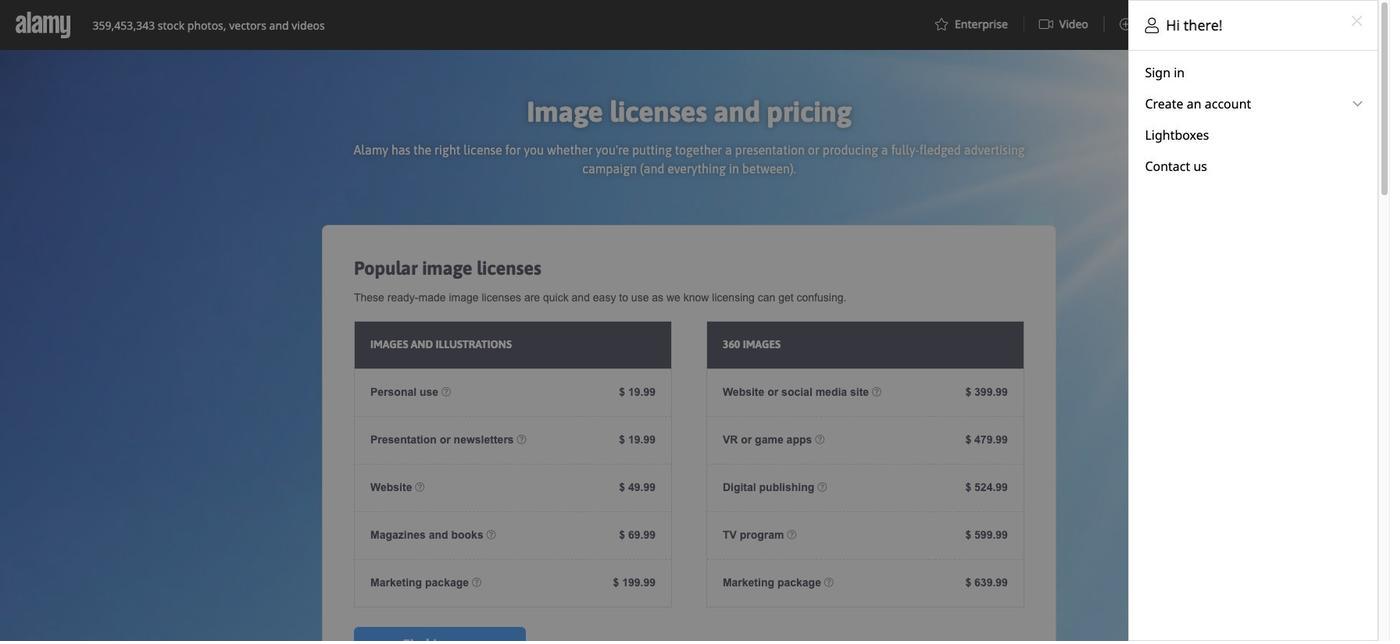 Task type: describe. For each thing, give the bounding box(es) containing it.
light image
[[1039, 18, 1053, 30]]

plus circle image
[[1120, 18, 1132, 30]]



Task type: vqa. For each thing, say whether or not it's contained in the screenshot.
King Charles Iii, Formerly Known As Hrh The Prince Of Wales, Was The Longest-Serving Heir Apparent Before He Acceded To The British Throne On 8 September 2022 Following The Death Of Queen Elizabeth Ii. The Coronation Of The King Will Take Place At Westminster Abbey In London On 6 May 2023. Explore Curated Stock Imagery Showcasing Portraits Of The King. at the bottom right of page
no



Task type: locate. For each thing, give the bounding box(es) containing it.
tool tip questionmark image
[[442, 387, 451, 397], [517, 435, 526, 444], [815, 435, 825, 444], [818, 483, 827, 492], [824, 578, 834, 587]]

tool tip questionmark image
[[872, 387, 882, 397], [415, 483, 425, 492], [487, 530, 496, 540], [787, 530, 797, 540], [472, 578, 481, 587]]

times image
[[1352, 13, 1362, 30]]

star image
[[935, 18, 949, 30]]

alamy logo image
[[16, 12, 70, 38]]

angle down image
[[1353, 95, 1362, 113]]

user image
[[1145, 18, 1159, 34]]



